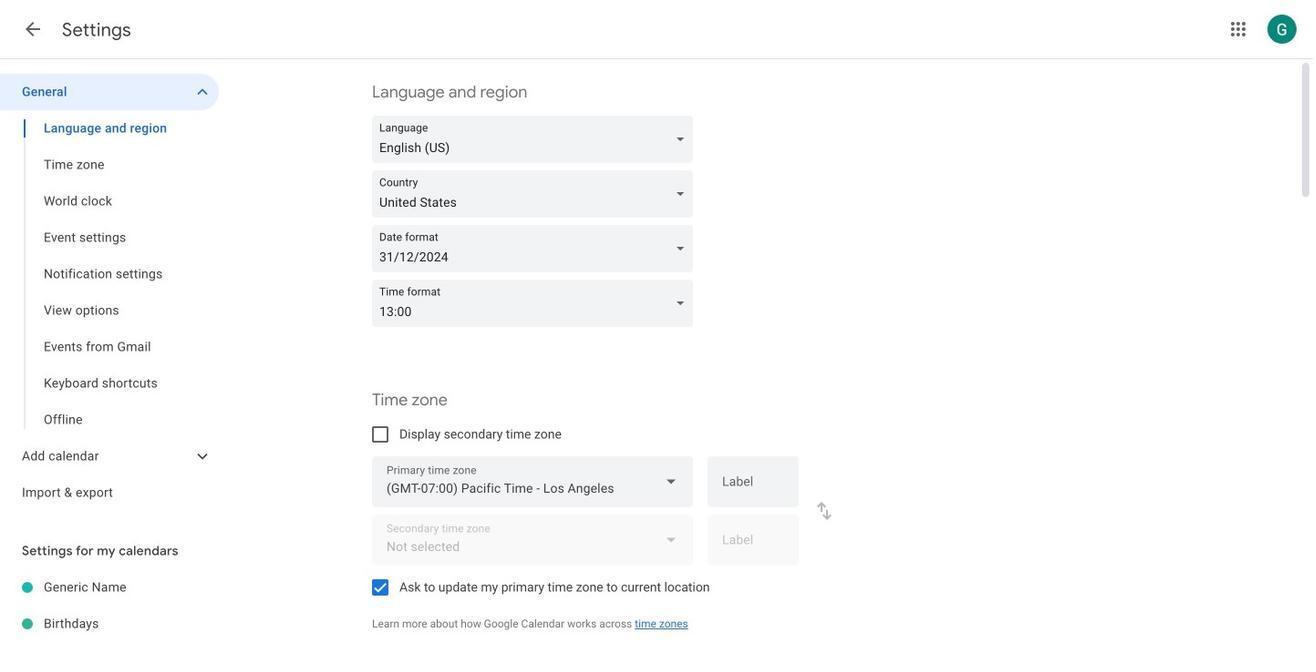 Task type: locate. For each thing, give the bounding box(es) containing it.
general tree item
[[0, 74, 219, 110]]

1 tree from the top
[[0, 74, 219, 512]]

1 vertical spatial tree
[[0, 570, 219, 643]]

go back image
[[22, 18, 44, 40]]

group
[[0, 110, 219, 439]]

None field
[[372, 116, 700, 163], [372, 171, 700, 218], [372, 225, 700, 273], [372, 280, 700, 327], [372, 457, 693, 508], [372, 116, 700, 163], [372, 171, 700, 218], [372, 225, 700, 273], [372, 280, 700, 327], [372, 457, 693, 508]]

0 vertical spatial tree
[[0, 74, 219, 512]]

Label for secondary time zone. text field
[[722, 535, 784, 560]]

heading
[[62, 18, 131, 41]]

tree
[[0, 74, 219, 512], [0, 570, 219, 643]]



Task type: describe. For each thing, give the bounding box(es) containing it.
2 tree from the top
[[0, 570, 219, 643]]

birthdays tree item
[[0, 607, 219, 643]]

Label for primary time zone. text field
[[722, 476, 784, 502]]

generic name tree item
[[0, 570, 219, 607]]



Task type: vqa. For each thing, say whether or not it's contained in the screenshot.
'tree' to the top
yes



